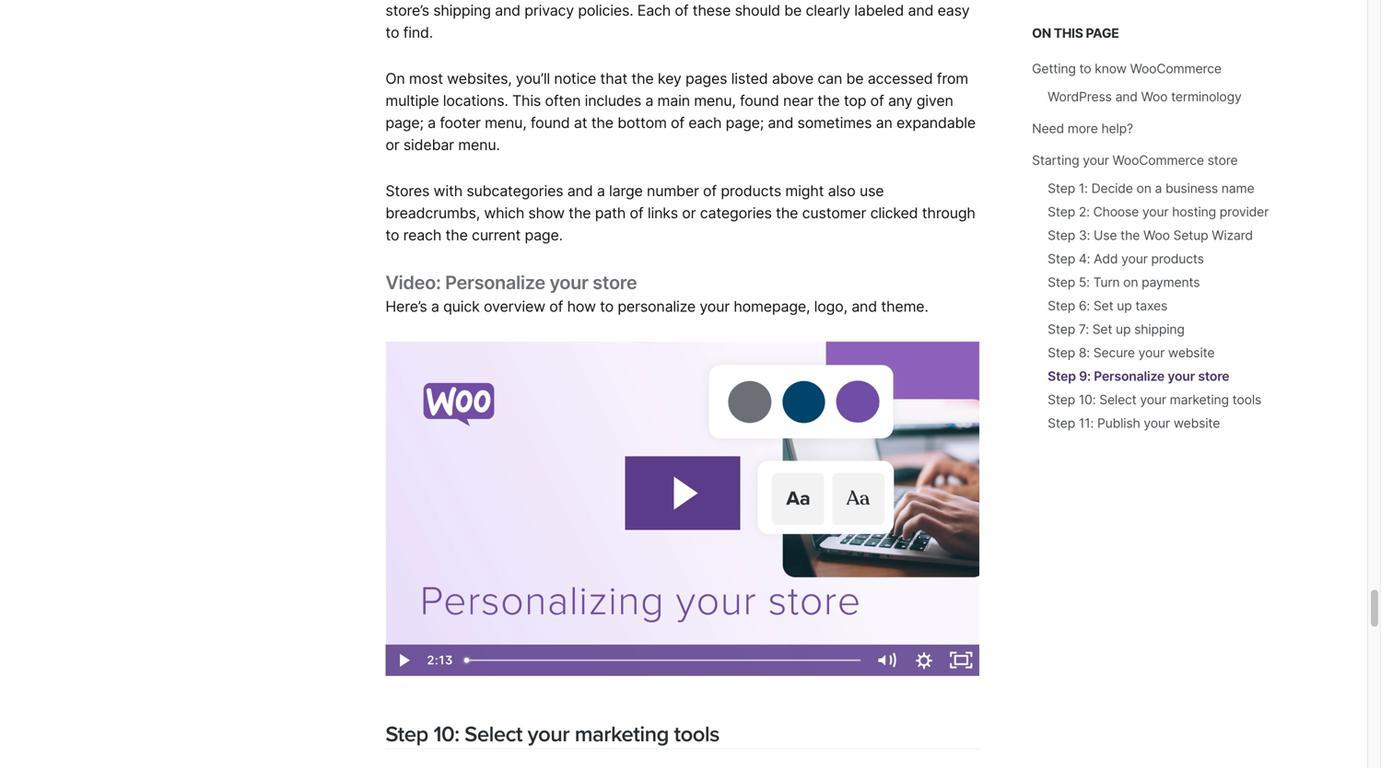 Task type: vqa. For each thing, say whether or not it's contained in the screenshot.
"Launch a beautiful and functional online store, without touching a line of code. We'll provide the foundation, the tools, and the know-how – all you need to do is customize it to make it your own."
no



Task type: describe. For each thing, give the bounding box(es) containing it.
2 page; from the left
[[726, 114, 764, 132]]

0 vertical spatial up
[[1117, 298, 1132, 314]]

with
[[434, 182, 463, 200]]

tools inside step 1: decide on a business name step 2: choose your hosting provider step 3: use the woo setup wizard step 4: add your products step 5: turn on payments step 6: set up taxes step 7: set up shipping step 8: secure your website step 9: personalize your store step 10: select your marketing tools step 11: publish your website
[[1233, 392, 1262, 408]]

decide
[[1092, 181, 1133, 196]]

1 vertical spatial up
[[1116, 322, 1131, 337]]

name
[[1222, 181, 1255, 196]]

3:
[[1079, 228, 1091, 243]]

add
[[1094, 251, 1118, 267]]

the left path
[[569, 204, 591, 222]]

current
[[472, 226, 521, 244]]

at
[[574, 114, 587, 132]]

you'll
[[516, 70, 550, 87]]

from
[[937, 70, 969, 87]]

expandable
[[897, 114, 976, 132]]

taxes
[[1136, 298, 1168, 314]]

given
[[917, 92, 954, 110]]

video:
[[386, 272, 441, 294]]

turn
[[1094, 275, 1120, 290]]

5:
[[1079, 275, 1090, 290]]

includes
[[585, 92, 641, 110]]

hosting
[[1173, 204, 1217, 220]]

2 horizontal spatial to
[[1080, 61, 1092, 76]]

of right top
[[871, 92, 884, 110]]

store for woocommerce
[[1208, 153, 1238, 168]]

the down can
[[818, 92, 840, 110]]

page
[[1086, 25, 1119, 41]]

1:
[[1079, 181, 1088, 196]]

publish
[[1098, 416, 1141, 431]]

key
[[658, 70, 682, 87]]

also
[[828, 182, 856, 200]]

show
[[528, 204, 565, 222]]

0 vertical spatial woo
[[1142, 89, 1168, 105]]

9:
[[1079, 369, 1091, 384]]

7:
[[1079, 322, 1089, 337]]

on for on this page
[[1032, 25, 1051, 41]]

on for on most websites, you'll notice that the key pages listed above can be accessed from multiple locations. this often includes a main menu, found near the top of any given page; a footer menu, found at the bottom of each page; and sometimes an expandable or sidebar menu.
[[386, 70, 405, 87]]

be
[[847, 70, 864, 87]]

often
[[545, 92, 581, 110]]

and inside stores with subcategories and a large number of products might also use breadcrumbs, which show the path of links or categories the customer clicked through to reach the current page.
[[567, 182, 593, 200]]

setup
[[1174, 228, 1209, 243]]

reach
[[403, 226, 442, 244]]

number
[[647, 182, 699, 200]]

1 vertical spatial website
[[1174, 416, 1220, 431]]

and down getting to know woocommerce link
[[1116, 89, 1138, 105]]

homepage,
[[734, 298, 810, 316]]

0 vertical spatial on
[[1137, 181, 1152, 196]]

1 vertical spatial select
[[465, 721, 523, 748]]

6:
[[1079, 298, 1090, 314]]

categories
[[700, 204, 772, 222]]

marketing inside step 1: decide on a business name step 2: choose your hosting provider step 3: use the woo setup wizard step 4: add your products step 5: turn on payments step 6: set up taxes step 7: set up shipping step 8: secure your website step 9: personalize your store step 10: select your marketing tools step 11: publish your website
[[1170, 392, 1229, 408]]

near
[[783, 92, 814, 110]]

stores with subcategories and a large number of products might also use breadcrumbs, which show the path of links or categories the customer clicked through to reach the current page.
[[386, 182, 976, 244]]

step 3: use the woo setup wizard link
[[1048, 228, 1253, 243]]

most
[[409, 70, 443, 87]]

logo,
[[814, 298, 848, 316]]

4:
[[1079, 251, 1091, 267]]

how
[[567, 298, 596, 316]]

might
[[786, 182, 824, 200]]

multiple
[[386, 92, 439, 110]]

personalize
[[618, 298, 696, 316]]

video element
[[386, 342, 980, 676]]

footer
[[440, 114, 481, 132]]

can
[[818, 70, 843, 87]]

a inside video: personalize your store here's a quick overview of how to personalize your homepage, logo, and theme.
[[431, 298, 439, 316]]

getting to know woocommerce link
[[1032, 61, 1222, 76]]

getting to know woocommerce
[[1032, 61, 1222, 76]]

0 vertical spatial woocommerce
[[1130, 61, 1222, 76]]

need more help? link
[[1032, 121, 1134, 136]]

1 vertical spatial set
[[1093, 322, 1113, 337]]

store for your
[[593, 272, 637, 294]]

step 10: select your marketing tools
[[386, 721, 720, 748]]

to inside stores with subcategories and a large number of products might also use breadcrumbs, which show the path of links or categories the customer clicked through to reach the current page.
[[386, 226, 399, 244]]

0 vertical spatial set
[[1094, 298, 1114, 314]]

products inside stores with subcategories and a large number of products might also use breadcrumbs, which show the path of links or categories the customer clicked through to reach the current page.
[[721, 182, 782, 200]]

provider
[[1220, 204, 1269, 220]]

woo inside step 1: decide on a business name step 2: choose your hosting provider step 3: use the woo setup wizard step 4: add your products step 5: turn on payments step 6: set up taxes step 7: set up shipping step 8: secure your website step 9: personalize your store step 10: select your marketing tools step 11: publish your website
[[1144, 228, 1170, 243]]

starting
[[1032, 153, 1080, 168]]

of down the large
[[630, 204, 644, 222]]

links
[[648, 204, 678, 222]]

sidebar
[[404, 136, 454, 154]]

pages
[[686, 70, 727, 87]]

8:
[[1079, 345, 1090, 361]]



Task type: locate. For each thing, give the bounding box(es) containing it.
menu, down this
[[485, 114, 527, 132]]

any
[[888, 92, 913, 110]]

0 vertical spatial products
[[721, 182, 782, 200]]

1 vertical spatial 10:
[[434, 721, 459, 748]]

1 horizontal spatial menu,
[[694, 92, 736, 110]]

products up payments
[[1152, 251, 1204, 267]]

of inside video: personalize your store here's a quick overview of how to personalize your homepage, logo, and theme.
[[550, 298, 563, 316]]

menu,
[[694, 92, 736, 110], [485, 114, 527, 132]]

step 9: personalize your store link
[[1048, 369, 1230, 384]]

a up path
[[597, 182, 605, 200]]

wordpress and woo terminology link
[[1048, 89, 1242, 105]]

payments
[[1142, 275, 1200, 290]]

step 1: decide on a business name step 2: choose your hosting provider step 3: use the woo setup wizard step 4: add your products step 5: turn on payments step 6: set up taxes step 7: set up shipping step 8: secure your website step 9: personalize your store step 10: select your marketing tools step 11: publish your website
[[1048, 181, 1269, 431]]

step 6: set up taxes link
[[1048, 298, 1168, 314]]

1 horizontal spatial personalize
[[1094, 369, 1165, 384]]

step 10: select your marketing tools link
[[1048, 392, 1262, 408], [386, 721, 720, 748]]

a inside stores with subcategories and a large number of products might also use breadcrumbs, which show the path of links or categories the customer clicked through to reach the current page.
[[597, 182, 605, 200]]

that
[[600, 70, 628, 87]]

1 horizontal spatial 10:
[[1079, 392, 1096, 408]]

or
[[386, 136, 400, 154], [682, 204, 696, 222]]

1 vertical spatial marketing
[[575, 721, 669, 748]]

page; down multiple
[[386, 114, 424, 132]]

to inside video: personalize your store here's a quick overview of how to personalize your homepage, logo, and theme.
[[600, 298, 614, 316]]

0 vertical spatial or
[[386, 136, 400, 154]]

theme.
[[881, 298, 929, 316]]

10:
[[1079, 392, 1096, 408], [434, 721, 459, 748]]

marketing
[[1170, 392, 1229, 408], [575, 721, 669, 748]]

0 horizontal spatial to
[[386, 226, 399, 244]]

1 vertical spatial to
[[386, 226, 399, 244]]

store down step 8: secure your website link
[[1198, 369, 1230, 384]]

here's
[[386, 298, 427, 316]]

use
[[860, 182, 884, 200]]

video: personalize your store here's a quick overview of how to personalize your homepage, logo, and theme.
[[386, 272, 929, 316]]

personalize up the overview
[[445, 272, 545, 294]]

the down "breadcrumbs,"
[[446, 226, 468, 244]]

step 5: turn on payments link
[[1048, 275, 1200, 290]]

1 horizontal spatial page;
[[726, 114, 764, 132]]

website
[[1169, 345, 1215, 361], [1174, 416, 1220, 431]]

found
[[740, 92, 779, 110], [531, 114, 570, 132]]

1 vertical spatial woocommerce
[[1113, 153, 1204, 168]]

wordpress
[[1048, 89, 1112, 105]]

a inside step 1: decide on a business name step 2: choose your hosting provider step 3: use the woo setup wizard step 4: add your products step 5: turn on payments step 6: set up taxes step 7: set up shipping step 8: secure your website step 9: personalize your store step 10: select your marketing tools step 11: publish your website
[[1155, 181, 1162, 196]]

on this page
[[1032, 25, 1119, 41]]

store inside step 1: decide on a business name step 2: choose your hosting provider step 3: use the woo setup wizard step 4: add your products step 5: turn on payments step 6: set up taxes step 7: set up shipping step 8: secure your website step 9: personalize your store step 10: select your marketing tools step 11: publish your website
[[1198, 369, 1230, 384]]

0 horizontal spatial page;
[[386, 114, 424, 132]]

step 11: publish your website link
[[1048, 416, 1220, 431]]

store
[[1208, 153, 1238, 168], [593, 272, 637, 294], [1198, 369, 1230, 384]]

on
[[1137, 181, 1152, 196], [1124, 275, 1139, 290]]

1 horizontal spatial found
[[740, 92, 779, 110]]

11:
[[1079, 416, 1094, 431]]

1 horizontal spatial products
[[1152, 251, 1204, 267]]

0 horizontal spatial 10:
[[434, 721, 459, 748]]

step 2: choose your hosting provider link
[[1048, 204, 1269, 220]]

2:
[[1079, 204, 1090, 220]]

set
[[1094, 298, 1114, 314], [1093, 322, 1113, 337]]

starting your woocommerce store link
[[1032, 153, 1238, 168]]

website down the shipping
[[1169, 345, 1215, 361]]

or inside on most websites, you'll notice that the key pages listed above can be accessed from multiple locations. this often includes a main menu, found near the top of any given page; a footer menu, found at the bottom of each page; and sometimes an expandable or sidebar menu.
[[386, 136, 400, 154]]

a left quick
[[431, 298, 439, 316]]

found down often
[[531, 114, 570, 132]]

2 vertical spatial store
[[1198, 369, 1230, 384]]

websites,
[[447, 70, 512, 87]]

a
[[645, 92, 654, 110], [428, 114, 436, 132], [1155, 181, 1162, 196], [597, 182, 605, 200], [431, 298, 439, 316]]

select inside step 1: decide on a business name step 2: choose your hosting provider step 3: use the woo setup wizard step 4: add your products step 5: turn on payments step 6: set up taxes step 7: set up shipping step 8: secure your website step 9: personalize your store step 10: select your marketing tools step 11: publish your website
[[1100, 392, 1137, 408]]

the left the key
[[632, 70, 654, 87]]

menu, down pages
[[694, 92, 736, 110]]

0 horizontal spatial menu,
[[485, 114, 527, 132]]

0 vertical spatial website
[[1169, 345, 1215, 361]]

each
[[689, 114, 722, 132]]

website down step 9: personalize your store link at right
[[1174, 416, 1220, 431]]

this
[[1054, 25, 1083, 41]]

your
[[1083, 153, 1109, 168], [1143, 204, 1169, 220], [1122, 251, 1148, 267], [550, 272, 588, 294], [700, 298, 730, 316], [1139, 345, 1165, 361], [1168, 369, 1195, 384], [1140, 392, 1167, 408], [1144, 416, 1170, 431], [528, 721, 570, 748]]

of left how at the top
[[550, 298, 563, 316]]

1 horizontal spatial to
[[600, 298, 614, 316]]

1 page; from the left
[[386, 114, 424, 132]]

0 horizontal spatial step 10: select your marketing tools link
[[386, 721, 720, 748]]

set right the 6:
[[1094, 298, 1114, 314]]

up up step 8: secure your website link
[[1116, 322, 1131, 337]]

1 vertical spatial step 10: select your marketing tools link
[[386, 721, 720, 748]]

on up step 2: choose your hosting provider link in the right of the page
[[1137, 181, 1152, 196]]

0 vertical spatial step 10: select your marketing tools link
[[1048, 392, 1262, 408]]

0 horizontal spatial on
[[386, 70, 405, 87]]

the down might at top
[[776, 204, 798, 222]]

choose
[[1094, 204, 1139, 220]]

and inside video: personalize your store here's a quick overview of how to personalize your homepage, logo, and theme.
[[852, 298, 877, 316]]

1 vertical spatial or
[[682, 204, 696, 222]]

personalize inside video: personalize your store here's a quick overview of how to personalize your homepage, logo, and theme.
[[445, 272, 545, 294]]

wordpress and woo terminology
[[1048, 89, 1242, 105]]

through
[[922, 204, 976, 222]]

0 vertical spatial to
[[1080, 61, 1092, 76]]

to left know
[[1080, 61, 1092, 76]]

to right how at the top
[[600, 298, 614, 316]]

on most websites, you'll notice that the key pages listed above can be accessed from multiple locations. this often includes a main menu, found near the top of any given page; a footer menu, found at the bottom of each page; and sometimes an expandable or sidebar menu.
[[386, 70, 976, 154]]

and right logo,
[[852, 298, 877, 316]]

on inside on most websites, you'll notice that the key pages listed above can be accessed from multiple locations. this often includes a main menu, found near the top of any given page; a footer menu, found at the bottom of each page; and sometimes an expandable or sidebar menu.
[[386, 70, 405, 87]]

top
[[844, 92, 867, 110]]

tools
[[1233, 392, 1262, 408], [674, 721, 720, 748]]

customer
[[802, 204, 867, 222]]

1 vertical spatial on
[[386, 70, 405, 87]]

0 vertical spatial menu,
[[694, 92, 736, 110]]

overview
[[484, 298, 546, 316]]

wizard
[[1212, 228, 1253, 243]]

of up categories
[[703, 182, 717, 200]]

1 vertical spatial woo
[[1144, 228, 1170, 243]]

to left reach
[[386, 226, 399, 244]]

the inside step 1: decide on a business name step 2: choose your hosting provider step 3: use the woo setup wizard step 4: add your products step 5: turn on payments step 6: set up taxes step 7: set up shipping step 8: secure your website step 9: personalize your store step 10: select your marketing tools step 11: publish your website
[[1121, 228, 1140, 243]]

1 horizontal spatial tools
[[1233, 392, 1262, 408]]

this
[[512, 92, 541, 110]]

0 horizontal spatial personalize
[[445, 272, 545, 294]]

0 vertical spatial on
[[1032, 25, 1051, 41]]

stores
[[386, 182, 430, 200]]

0 vertical spatial store
[[1208, 153, 1238, 168]]

or inside stores with subcategories and a large number of products might also use breadcrumbs, which show the path of links or categories the customer clicked through to reach the current page.
[[682, 204, 696, 222]]

products inside step 1: decide on a business name step 2: choose your hosting provider step 3: use the woo setup wizard step 4: add your products step 5: turn on payments step 6: set up taxes step 7: set up shipping step 8: secure your website step 9: personalize your store step 10: select your marketing tools step 11: publish your website
[[1152, 251, 1204, 267]]

1 vertical spatial tools
[[674, 721, 720, 748]]

the
[[632, 70, 654, 87], [818, 92, 840, 110], [591, 114, 614, 132], [569, 204, 591, 222], [776, 204, 798, 222], [446, 226, 468, 244], [1121, 228, 1140, 243]]

and down the near
[[768, 114, 794, 132]]

0 horizontal spatial marketing
[[575, 721, 669, 748]]

bottom
[[618, 114, 667, 132]]

the up step 4: add your products link
[[1121, 228, 1140, 243]]

of down main
[[671, 114, 685, 132]]

woocommerce up the step 1: decide on a business name link
[[1113, 153, 1204, 168]]

or left 'sidebar'
[[386, 136, 400, 154]]

step 4: add your products link
[[1048, 251, 1204, 267]]

1 vertical spatial personalize
[[1094, 369, 1165, 384]]

up down step 5: turn on payments link on the right of the page
[[1117, 298, 1132, 314]]

a up bottom
[[645, 92, 654, 110]]

0 vertical spatial select
[[1100, 392, 1137, 408]]

personalize
[[445, 272, 545, 294], [1094, 369, 1165, 384]]

and inside on most websites, you'll notice that the key pages listed above can be accessed from multiple locations. this often includes a main menu, found near the top of any given page; a footer menu, found at the bottom of each page; and sometimes an expandable or sidebar menu.
[[768, 114, 794, 132]]

woo down getting to know woocommerce link
[[1142, 89, 1168, 105]]

personalizing your store video image
[[386, 342, 980, 676], [386, 342, 980, 676]]

path
[[595, 204, 626, 222]]

starting your woocommerce store
[[1032, 153, 1238, 168]]

personalize down step 8: secure your website link
[[1094, 369, 1165, 384]]

select
[[1100, 392, 1137, 408], [465, 721, 523, 748]]

0 vertical spatial found
[[740, 92, 779, 110]]

secure
[[1094, 345, 1135, 361]]

terminology
[[1171, 89, 1242, 105]]

need
[[1032, 121, 1064, 136]]

0 vertical spatial personalize
[[445, 272, 545, 294]]

step 1: decide on a business name link
[[1048, 181, 1255, 196]]

1 horizontal spatial on
[[1032, 25, 1051, 41]]

and
[[1116, 89, 1138, 105], [768, 114, 794, 132], [567, 182, 593, 200], [852, 298, 877, 316]]

10: inside step 1: decide on a business name step 2: choose your hosting provider step 3: use the woo setup wizard step 4: add your products step 5: turn on payments step 6: set up taxes step 7: set up shipping step 8: secure your website step 9: personalize your store step 10: select your marketing tools step 11: publish your website
[[1079, 392, 1096, 408]]

1 vertical spatial found
[[531, 114, 570, 132]]

0 horizontal spatial products
[[721, 182, 782, 200]]

0 vertical spatial marketing
[[1170, 392, 1229, 408]]

woocommerce up terminology
[[1130, 61, 1222, 76]]

on down step 4: add your products link
[[1124, 275, 1139, 290]]

1 horizontal spatial marketing
[[1170, 392, 1229, 408]]

above
[[772, 70, 814, 87]]

products up categories
[[721, 182, 782, 200]]

0 horizontal spatial tools
[[674, 721, 720, 748]]

a up 'sidebar'
[[428, 114, 436, 132]]

1 horizontal spatial or
[[682, 204, 696, 222]]

know
[[1095, 61, 1127, 76]]

0 horizontal spatial found
[[531, 114, 570, 132]]

2 vertical spatial to
[[600, 298, 614, 316]]

0 vertical spatial tools
[[1233, 392, 1262, 408]]

1 vertical spatial on
[[1124, 275, 1139, 290]]

more
[[1068, 121, 1098, 136]]

shipping
[[1135, 322, 1185, 337]]

or right links
[[682, 204, 696, 222]]

store up how at the top
[[593, 272, 637, 294]]

on up multiple
[[386, 70, 405, 87]]

locations.
[[443, 92, 508, 110]]

main
[[658, 92, 690, 110]]

store inside video: personalize your store here's a quick overview of how to personalize your homepage, logo, and theme.
[[593, 272, 637, 294]]

page; right the each
[[726, 114, 764, 132]]

which
[[484, 204, 525, 222]]

1 vertical spatial store
[[593, 272, 637, 294]]

notice
[[554, 70, 596, 87]]

0 vertical spatial 10:
[[1079, 392, 1096, 408]]

found down listed
[[740, 92, 779, 110]]

the right at
[[591, 114, 614, 132]]

personalize inside step 1: decide on a business name step 2: choose your hosting provider step 3: use the woo setup wizard step 4: add your products step 5: turn on payments step 6: set up taxes step 7: set up shipping step 8: secure your website step 9: personalize your store step 10: select your marketing tools step 11: publish your website
[[1094, 369, 1165, 384]]

step 7: set up shipping link
[[1048, 322, 1185, 337]]

on
[[1032, 25, 1051, 41], [386, 70, 405, 87]]

clicked
[[871, 204, 918, 222]]

help?
[[1102, 121, 1134, 136]]

step 8: secure your website link
[[1048, 345, 1215, 361]]

1 vertical spatial products
[[1152, 251, 1204, 267]]

1 vertical spatial menu,
[[485, 114, 527, 132]]

store up 'name'
[[1208, 153, 1238, 168]]

0 horizontal spatial select
[[465, 721, 523, 748]]

large
[[609, 182, 643, 200]]

on left this
[[1032, 25, 1051, 41]]

an
[[876, 114, 893, 132]]

1 horizontal spatial step 10: select your marketing tools link
[[1048, 392, 1262, 408]]

1 horizontal spatial select
[[1100, 392, 1137, 408]]

and left the large
[[567, 182, 593, 200]]

getting
[[1032, 61, 1076, 76]]

a up step 2: choose your hosting provider link in the right of the page
[[1155, 181, 1162, 196]]

set right 7:
[[1093, 322, 1113, 337]]

0 horizontal spatial or
[[386, 136, 400, 154]]

woo down step 2: choose your hosting provider link in the right of the page
[[1144, 228, 1170, 243]]



